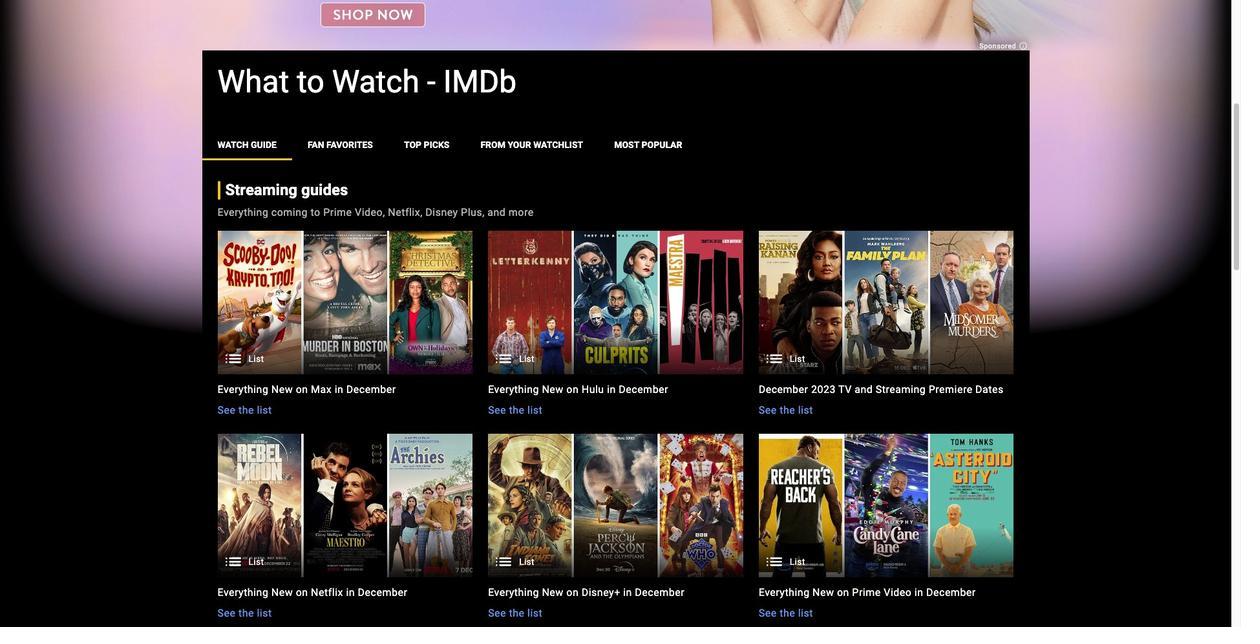 Task type: describe. For each thing, give the bounding box(es) containing it.
guide
[[251, 140, 277, 150]]

new for prime
[[813, 587, 835, 599]]

in for netflix
[[346, 587, 355, 599]]

and inside group
[[855, 383, 874, 396]]

see for everything new on max in december
[[218, 404, 236, 416]]

video
[[884, 587, 912, 599]]

everything for everything new on hulu in december
[[488, 383, 539, 396]]

2023
[[812, 383, 836, 396]]

group containing december 2023 tv and streaming premiere dates
[[759, 231, 1015, 418]]

new for netflix
[[272, 587, 293, 599]]

from
[[481, 140, 506, 150]]

everything new on netflix in december link
[[218, 585, 473, 601]]

group containing everything new on hulu in december
[[488, 231, 744, 418]]

picks
[[424, 140, 450, 150]]

production art image for hulu
[[488, 231, 744, 374]]

list for december 2023 tv and streaming premiere dates
[[790, 354, 806, 364]]

watch
[[218, 140, 249, 150]]

list for everything new on netflix in december
[[257, 607, 272, 620]]

1 vertical spatial streaming
[[876, 383, 926, 396]]

see the list button for everything new on netflix in december
[[218, 606, 272, 621]]

prime for video
[[853, 587, 882, 599]]

video,
[[355, 206, 385, 219]]

your
[[508, 140, 532, 150]]

group containing everything new on prime video in december
[[759, 434, 1015, 621]]

coming
[[272, 206, 308, 219]]

group containing everything new on max in december
[[218, 231, 473, 418]]

in inside everything new on prime video in december link
[[915, 587, 924, 599]]

everything new on prime video in december
[[759, 587, 977, 599]]

see for everything new on disney+ in december
[[488, 607, 507, 620]]

poster image for netflix
[[218, 434, 473, 578]]

group containing everything new on disney+ in december
[[488, 434, 744, 621]]

december 2023 tv and streaming premiere dates
[[759, 383, 1004, 396]]

see for everything new on hulu in december
[[488, 404, 507, 416]]

max
[[311, 383, 332, 396]]

what to watch - imdb
[[218, 63, 517, 100]]

dates
[[976, 383, 1004, 396]]

imdb
[[444, 63, 517, 100]]

everything new on max in december link
[[218, 382, 473, 398]]

the for everything new on max in december
[[239, 404, 254, 416]]

list group for and
[[759, 231, 1015, 374]]

-
[[427, 63, 436, 100]]

list group for prime
[[759, 434, 1015, 578]]

in for max
[[335, 383, 344, 396]]

on for hulu
[[567, 383, 579, 396]]

watchlist
[[534, 140, 584, 150]]

december left 2023
[[759, 383, 809, 396]]

most
[[615, 140, 640, 150]]

list link for disney+
[[488, 434, 744, 577]]

list group for hulu
[[488, 231, 744, 374]]

see the list for everything new on max in december
[[218, 404, 272, 416]]

everything for everything new on prime video in december
[[759, 587, 810, 599]]

everything for everything new on disney+ in december
[[488, 587, 539, 599]]

new for disney+
[[542, 587, 564, 599]]

list for everything new on max in december
[[257, 404, 272, 416]]

watch
[[332, 63, 420, 100]]

see for everything new on netflix in december
[[218, 607, 236, 620]]

list link for and
[[759, 231, 1015, 374]]

on for max
[[296, 383, 308, 396]]

more
[[509, 206, 534, 219]]

fan favorites
[[308, 140, 373, 150]]

premiere
[[929, 383, 973, 396]]

0 vertical spatial to
[[297, 63, 325, 100]]

0 horizontal spatial and
[[488, 206, 506, 219]]

0 horizontal spatial streaming
[[225, 181, 298, 199]]

on for netflix
[[296, 587, 308, 599]]

production art image for disney+
[[488, 434, 744, 578]]

list for everything new on netflix in december
[[249, 557, 264, 567]]

from your watchlist
[[481, 140, 584, 150]]



Task type: vqa. For each thing, say whether or not it's contained in the screenshot.
the corresponding to Everything New on Max in December
yes



Task type: locate. For each thing, give the bounding box(es) containing it.
popular
[[642, 140, 683, 150]]

on for disney+
[[567, 587, 579, 599]]

1 vertical spatial prime
[[853, 587, 882, 599]]

december right "video"
[[927, 587, 977, 599]]

favorites
[[327, 140, 373, 150]]

everything
[[218, 206, 269, 219], [218, 383, 269, 396], [488, 383, 539, 396], [218, 587, 269, 599], [488, 587, 539, 599], [759, 587, 810, 599]]

plus,
[[461, 206, 485, 219]]

in for hulu
[[607, 383, 616, 396]]

disney+
[[582, 587, 621, 599]]

1 horizontal spatial prime
[[853, 587, 882, 599]]

everything for everything new on netflix in december
[[218, 587, 269, 599]]

see the list
[[218, 404, 272, 416], [488, 404, 543, 416], [759, 404, 814, 416], [218, 607, 272, 620], [488, 607, 543, 620], [759, 607, 814, 620]]

see the list for december 2023 tv and streaming premiere dates
[[759, 404, 814, 416]]

guides
[[301, 181, 348, 199]]

0 vertical spatial prime
[[324, 206, 352, 219]]

list group for max
[[218, 231, 473, 374]]

in right disney+ in the bottom of the page
[[624, 587, 633, 599]]

1 vertical spatial to
[[311, 206, 321, 219]]

prime
[[324, 206, 352, 219], [853, 587, 882, 599]]

streaming left premiere
[[876, 383, 926, 396]]

prime left "video"
[[853, 587, 882, 599]]

and right plus,
[[488, 206, 506, 219]]

prime down guides
[[324, 206, 352, 219]]

everything new on hulu in december link
[[488, 382, 744, 398]]

see for everything new on prime video in december
[[759, 607, 777, 620]]

december right max
[[347, 383, 396, 396]]

fan
[[308, 140, 324, 150]]

on left max
[[296, 383, 308, 396]]

1 horizontal spatial and
[[855, 383, 874, 396]]

list
[[249, 354, 264, 364], [520, 354, 535, 364], [790, 354, 806, 364], [249, 557, 264, 567], [520, 557, 535, 567], [790, 557, 806, 567]]

everything new on prime video in december link
[[759, 585, 1015, 601]]

prime for video,
[[324, 206, 352, 219]]

1 horizontal spatial streaming
[[876, 383, 926, 396]]

december for everything new on netflix in december
[[358, 587, 408, 599]]

see
[[218, 404, 236, 416], [488, 404, 507, 416], [759, 404, 777, 416], [218, 607, 236, 620], [488, 607, 507, 620], [759, 607, 777, 620]]

see the list button for everything new on prime video in december
[[759, 606, 814, 621]]

top picks
[[404, 140, 450, 150]]

see the list button for everything new on max in december
[[218, 403, 272, 418]]

netflix
[[311, 587, 343, 599]]

tab list containing watch guide
[[202, 129, 1030, 160]]

tab list
[[202, 129, 1030, 160]]

the for everything new on hulu in december
[[509, 404, 525, 416]]

top
[[404, 140, 422, 150]]

sponsored
[[980, 42, 1019, 50]]

on left "video"
[[838, 587, 850, 599]]

in inside everything new on hulu in december link
[[607, 383, 616, 396]]

everything new on disney+ in december
[[488, 587, 685, 599]]

netflix,
[[388, 206, 423, 219]]

new inside "link"
[[272, 587, 293, 599]]

list for everything new on hulu in december
[[528, 404, 543, 416]]

to down guides
[[311, 206, 321, 219]]

see the list button
[[218, 403, 272, 418], [488, 403, 543, 418], [759, 403, 814, 418], [218, 606, 272, 621], [488, 606, 543, 621], [759, 606, 814, 621]]

to right what
[[297, 63, 325, 100]]

everything new on hulu in december
[[488, 383, 669, 396]]

0 vertical spatial and
[[488, 206, 506, 219]]

list link for max
[[218, 231, 473, 374]]

the for everything new on netflix in december
[[239, 607, 254, 620]]

streaming up coming
[[225, 181, 298, 199]]

everything for everything new on max in december
[[218, 383, 269, 396]]

group
[[218, 231, 473, 418], [488, 231, 744, 418], [759, 231, 1015, 418], [218, 434, 473, 621], [488, 434, 744, 621], [759, 434, 1015, 621]]

everything new on disney+ in december link
[[488, 585, 744, 601]]

on
[[296, 383, 308, 396], [567, 383, 579, 396], [296, 587, 308, 599], [567, 587, 579, 599], [838, 587, 850, 599]]

sponsored content section
[[0, 0, 1237, 596]]

disney
[[426, 206, 458, 219]]

the for december 2023 tv and streaming premiere dates
[[780, 404, 796, 416]]

in right the netflix
[[346, 587, 355, 599]]

in right max
[[335, 383, 344, 396]]

list
[[257, 404, 272, 416], [528, 404, 543, 416], [799, 404, 814, 416], [257, 607, 272, 620], [528, 607, 543, 620], [799, 607, 814, 620]]

december right the netflix
[[358, 587, 408, 599]]

in for disney+
[[624, 587, 633, 599]]

december
[[347, 383, 396, 396], [619, 383, 669, 396], [759, 383, 809, 396], [358, 587, 408, 599], [635, 587, 685, 599], [927, 587, 977, 599]]

see the list for everything new on disney+ in december
[[488, 607, 543, 620]]

to
[[297, 63, 325, 100], [311, 206, 321, 219]]

everything coming to prime video, netflix, disney plus, and more
[[218, 206, 534, 219]]

list group for disney+
[[488, 434, 744, 578]]

december for everything new on disney+ in december
[[635, 587, 685, 599]]

poster image
[[218, 231, 473, 374], [759, 231, 1015, 374], [218, 434, 473, 578]]

and right tv
[[855, 383, 874, 396]]

in inside everything new on max in december link
[[335, 383, 344, 396]]

in right hulu
[[607, 383, 616, 396]]

list group
[[218, 231, 473, 374], [488, 231, 744, 374], [759, 231, 1015, 374], [218, 434, 473, 578], [488, 434, 744, 578], [759, 434, 1015, 578]]

poster image for max
[[218, 231, 473, 374]]

1 vertical spatial and
[[855, 383, 874, 396]]

list for everything new on disney+ in december
[[528, 607, 543, 620]]

list link for hulu
[[488, 231, 744, 374]]

list for everything new on disney+ in december
[[520, 557, 535, 567]]

the for everything new on prime video in december
[[780, 607, 796, 620]]

see the list for everything new on hulu in december
[[488, 404, 543, 416]]

december for everything new on max in december
[[347, 383, 396, 396]]

in inside the everything new on disney+ in december link
[[624, 587, 633, 599]]

hulu
[[582, 383, 605, 396]]

most popular
[[615, 140, 683, 150]]

on left hulu
[[567, 383, 579, 396]]

streaming
[[225, 181, 298, 199], [876, 383, 926, 396]]

list link for netflix
[[218, 434, 473, 577]]

the for everything new on disney+ in december
[[509, 607, 525, 620]]

new for hulu
[[542, 383, 564, 396]]

production art image for prime
[[759, 434, 1015, 578]]

list link
[[218, 231, 473, 374], [488, 231, 744, 374], [759, 231, 1015, 374], [218, 434, 473, 577], [488, 434, 744, 577], [759, 434, 1015, 577]]

what
[[218, 63, 289, 100]]

in inside the everything new on netflix in december "link"
[[346, 587, 355, 599]]

list for everything new on hulu in december
[[520, 354, 535, 364]]

on for prime
[[838, 587, 850, 599]]

december for everything new on hulu in december
[[619, 383, 669, 396]]

everything inside "link"
[[218, 587, 269, 599]]

streaming guides
[[225, 181, 348, 199]]

new
[[272, 383, 293, 396], [542, 383, 564, 396], [272, 587, 293, 599], [542, 587, 564, 599], [813, 587, 835, 599]]

december 2023 tv and streaming premiere dates link
[[759, 382, 1015, 398]]

see the list for everything new on netflix in december
[[218, 607, 272, 620]]

december inside "link"
[[358, 587, 408, 599]]

0 vertical spatial streaming
[[225, 181, 298, 199]]

production art image
[[488, 231, 744, 374], [488, 434, 744, 578], [759, 434, 1015, 578]]

group containing everything new on netflix in december
[[218, 434, 473, 621]]

in
[[335, 383, 344, 396], [607, 383, 616, 396], [346, 587, 355, 599], [624, 587, 633, 599], [915, 587, 924, 599]]

on inside "link"
[[296, 587, 308, 599]]

list for everything new on max in december
[[249, 354, 264, 364]]

the
[[239, 404, 254, 416], [509, 404, 525, 416], [780, 404, 796, 416], [239, 607, 254, 620], [509, 607, 525, 620], [780, 607, 796, 620]]

december right disney+ in the bottom of the page
[[635, 587, 685, 599]]

in right "video"
[[915, 587, 924, 599]]

list for everything new on prime video in december
[[799, 607, 814, 620]]

on left disney+ in the bottom of the page
[[567, 587, 579, 599]]

poster image for and
[[759, 231, 1015, 374]]

list group for netflix
[[218, 434, 473, 578]]

see the list button for december 2023 tv and streaming premiere dates
[[759, 403, 814, 418]]

list link for prime
[[759, 434, 1015, 577]]

everything new on max in december
[[218, 383, 396, 396]]

see the list button for everything new on disney+ in december
[[488, 606, 543, 621]]

everything for everything coming to prime video, netflix, disney plus, and more
[[218, 206, 269, 219]]

watch guide
[[218, 140, 277, 150]]

tv
[[839, 383, 852, 396]]

new for max
[[272, 383, 293, 396]]

list for december 2023 tv and streaming premiere dates
[[799, 404, 814, 416]]

december right hulu
[[619, 383, 669, 396]]

see the list button for everything new on hulu in december
[[488, 403, 543, 418]]

0 horizontal spatial prime
[[324, 206, 352, 219]]

and
[[488, 206, 506, 219], [855, 383, 874, 396]]

on left the netflix
[[296, 587, 308, 599]]

see the list for everything new on prime video in december
[[759, 607, 814, 620]]

everything new on netflix in december
[[218, 587, 408, 599]]

see for december 2023 tv and streaming premiere dates
[[759, 404, 777, 416]]

list for everything new on prime video in december
[[790, 557, 806, 567]]



